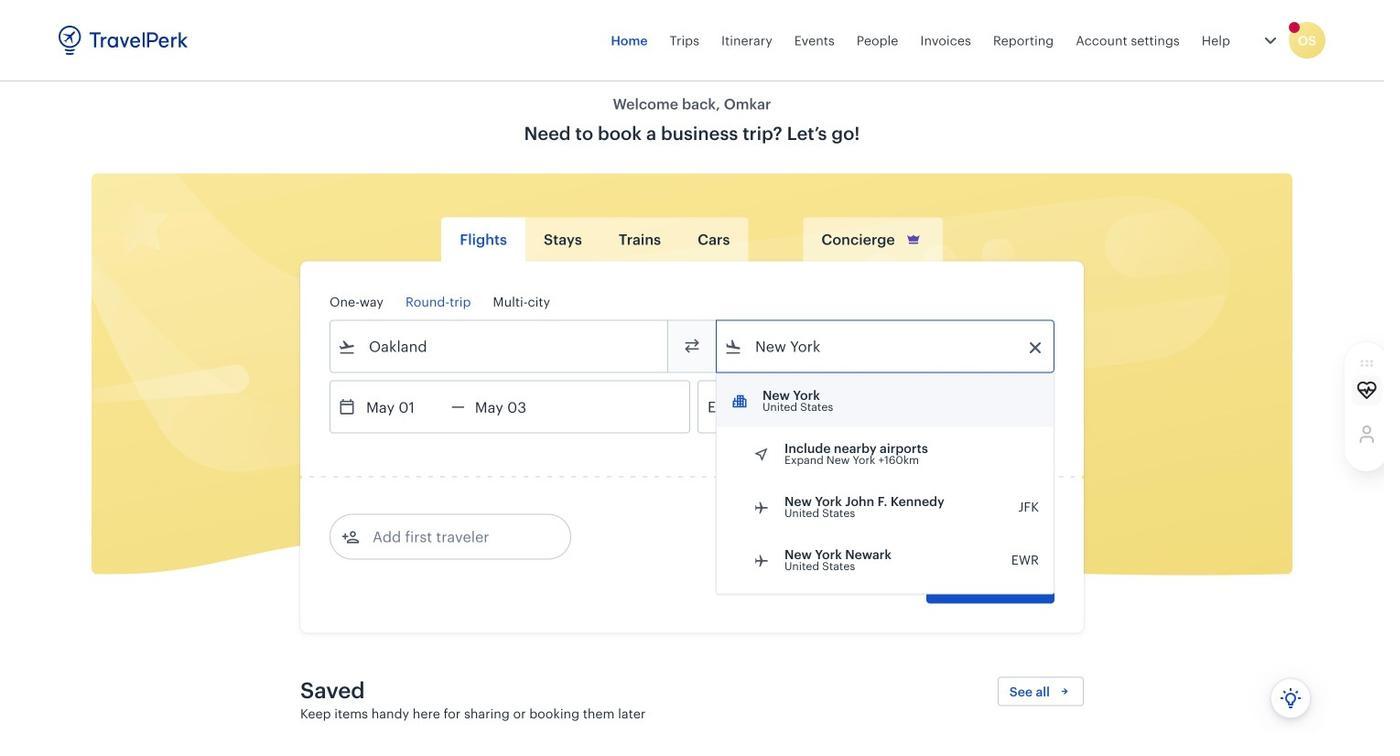 Task type: locate. For each thing, give the bounding box(es) containing it.
Return text field
[[465, 381, 560, 433]]

Add first traveler search field
[[360, 522, 550, 552]]

To search field
[[743, 332, 1030, 361]]



Task type: vqa. For each thing, say whether or not it's contained in the screenshot.
To search box
yes



Task type: describe. For each thing, give the bounding box(es) containing it.
From search field
[[356, 332, 644, 361]]

Depart text field
[[356, 381, 451, 433]]



